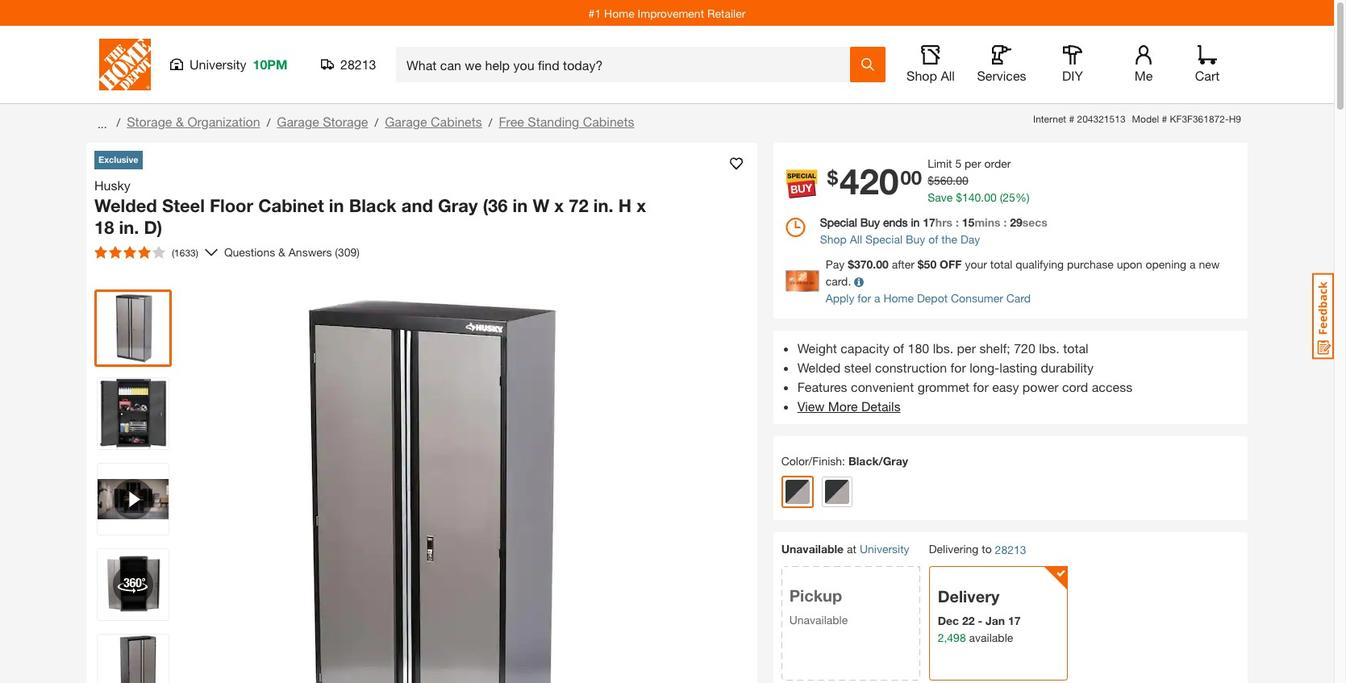 Task type: locate. For each thing, give the bounding box(es) containing it.
1 horizontal spatial garage
[[385, 114, 427, 129]]

0 horizontal spatial 28213
[[341, 56, 376, 72]]

1 vertical spatial per
[[957, 341, 976, 356]]

university
[[190, 56, 247, 72], [860, 542, 910, 556]]

cord
[[1063, 379, 1089, 395]]

0 vertical spatial per
[[965, 157, 982, 170]]

details
[[862, 399, 901, 414]]

1 horizontal spatial #
[[1162, 113, 1168, 125]]

black/gray image
[[786, 480, 810, 504]]

1 vertical spatial unavailable
[[790, 613, 848, 627]]

0 vertical spatial welded
[[94, 195, 157, 216]]

apply now image
[[786, 271, 826, 292]]

1 storage from the left
[[127, 114, 172, 129]]

370.00
[[854, 257, 889, 271]]

floor
[[210, 195, 253, 216]]

shop up pay
[[820, 232, 847, 246]]

storage down 28213 button
[[323, 114, 368, 129]]

0 horizontal spatial shop
[[820, 232, 847, 246]]

1 horizontal spatial 28213
[[995, 543, 1027, 557]]

black gray husky free standing cabinets kf3f361872 h9 e1.1 image
[[98, 378, 169, 449]]

0 vertical spatial in.
[[594, 195, 614, 216]]

0 horizontal spatial 00
[[901, 166, 922, 189]]

0 horizontal spatial in.
[[119, 217, 139, 238]]

0 horizontal spatial home
[[604, 6, 635, 20]]

0 vertical spatial 28213
[[341, 56, 376, 72]]

x right h
[[637, 195, 646, 216]]

0 horizontal spatial welded
[[94, 195, 157, 216]]

card.
[[826, 274, 852, 288]]

power
[[1023, 379, 1059, 395]]

1 horizontal spatial 17
[[1009, 614, 1021, 628]]

. down 5
[[953, 173, 956, 187]]

1 vertical spatial 28213
[[995, 543, 1027, 557]]

: up gray/black image
[[842, 454, 846, 468]]

0 vertical spatial 17
[[923, 215, 936, 229]]

special up pay
[[820, 215, 858, 229]]

17 down save
[[923, 215, 936, 229]]

1 vertical spatial 17
[[1009, 614, 1021, 628]]

all up 370.00
[[850, 232, 863, 246]]

cart link
[[1190, 45, 1226, 84]]

1 vertical spatial special
[[866, 232, 903, 246]]

in left w on the left of page
[[513, 195, 528, 216]]

1 horizontal spatial lbs.
[[1040, 341, 1060, 356]]

# right internet
[[1070, 113, 1075, 125]]

all left services
[[941, 68, 955, 83]]

x
[[555, 195, 564, 216], [637, 195, 646, 216]]

x right w on the left of page
[[555, 195, 564, 216]]

1 vertical spatial of
[[893, 341, 905, 356]]

0 vertical spatial university
[[190, 56, 247, 72]]

1 horizontal spatial cabinets
[[583, 114, 635, 129]]

0 vertical spatial special
[[820, 215, 858, 229]]

5
[[956, 157, 962, 170]]

# right model
[[1162, 113, 1168, 125]]

of inside special buy ends in 17 hrs : 15 mins : 29 secs shop all special buy of the day
[[929, 232, 939, 246]]

: left 29
[[1004, 215, 1007, 229]]

lbs. right 720 in the right of the page
[[1040, 341, 1060, 356]]

per right 5
[[965, 157, 982, 170]]

4 / from the left
[[489, 115, 493, 129]]

1 vertical spatial welded
[[798, 360, 841, 375]]

a down 370.00
[[875, 291, 881, 305]]

0 horizontal spatial &
[[176, 114, 184, 129]]

0 horizontal spatial storage
[[127, 114, 172, 129]]

consumer
[[951, 291, 1004, 305]]

50
[[924, 257, 937, 271]]

1 horizontal spatial a
[[1190, 257, 1196, 271]]

28213 inside 'delivering to 28213'
[[995, 543, 1027, 557]]

all
[[941, 68, 955, 83], [850, 232, 863, 246]]

2 storage from the left
[[323, 114, 368, 129]]

all inside button
[[941, 68, 955, 83]]

2 x from the left
[[637, 195, 646, 216]]

capacity
[[841, 341, 890, 356]]

for down 'long-'
[[974, 379, 989, 395]]

560
[[934, 173, 953, 187]]

home right #1
[[604, 6, 635, 20]]

for down info image
[[858, 291, 872, 305]]

0 horizontal spatial garage
[[277, 114, 319, 129]]

28213
[[341, 56, 376, 72], [995, 543, 1027, 557]]

$ inside $ 420 00
[[828, 166, 838, 189]]

welded down husky
[[94, 195, 157, 216]]

in right ends
[[911, 215, 920, 229]]

lbs.
[[933, 341, 954, 356], [1040, 341, 1060, 356]]

0 horizontal spatial for
[[858, 291, 872, 305]]

0 horizontal spatial special
[[820, 215, 858, 229]]

of left 180
[[893, 341, 905, 356]]

1 vertical spatial buy
[[906, 232, 926, 246]]

in. left d)
[[119, 217, 139, 238]]

total up durability
[[1064, 341, 1089, 356]]

: left the 15 on the top right
[[956, 215, 959, 229]]

1 horizontal spatial of
[[929, 232, 939, 246]]

& left answers
[[278, 245, 286, 259]]

lbs. right 180
[[933, 341, 954, 356]]

welded down weight
[[798, 360, 841, 375]]

0 horizontal spatial cabinets
[[431, 114, 482, 129]]

unavailable left "at"
[[782, 542, 844, 556]]

1 vertical spatial all
[[850, 232, 863, 246]]

1 vertical spatial for
[[951, 360, 967, 375]]

25
[[1003, 190, 1016, 204]]

00 down 5
[[956, 173, 969, 187]]

internet
[[1034, 113, 1067, 125]]

delivering
[[929, 542, 979, 556]]

$ down the limit
[[928, 173, 934, 187]]

shop
[[907, 68, 938, 83], [820, 232, 847, 246]]

0 vertical spatial total
[[991, 257, 1013, 271]]

dec
[[938, 614, 960, 628]]

/ right garage storage link
[[375, 115, 379, 129]]

0 vertical spatial all
[[941, 68, 955, 83]]

upon
[[1117, 257, 1143, 271]]

1 vertical spatial total
[[1064, 341, 1089, 356]]

per up 'long-'
[[957, 341, 976, 356]]

qualifying
[[1016, 257, 1064, 271]]

$ right save
[[956, 190, 963, 204]]

28213 up ... / storage & organization / garage storage / garage cabinets / free standing cabinets
[[341, 56, 376, 72]]

1 horizontal spatial :
[[956, 215, 959, 229]]

1 horizontal spatial welded
[[798, 360, 841, 375]]

of left "the"
[[929, 232, 939, 246]]

00 left the limit
[[901, 166, 922, 189]]

1 horizontal spatial buy
[[906, 232, 926, 246]]

retailer
[[708, 6, 746, 20]]

/ right the ...
[[117, 115, 120, 129]]

& left organization
[[176, 114, 184, 129]]

buy left ends
[[861, 215, 880, 229]]

2 # from the left
[[1162, 113, 1168, 125]]

shop all button
[[905, 45, 957, 84]]

day
[[961, 232, 981, 246]]

cabinets right standing
[[583, 114, 635, 129]]

free
[[499, 114, 524, 129]]

&
[[176, 114, 184, 129], [278, 245, 286, 259]]

2 horizontal spatial :
[[1004, 215, 1007, 229]]

0 horizontal spatial :
[[842, 454, 846, 468]]

access
[[1092, 379, 1133, 395]]

in. left h
[[594, 195, 614, 216]]

per inside weight capacity of 180 lbs. per shelf; 720 lbs. total welded steel construction for long-lasting durability features convenient grommet for easy power cord access view more details
[[957, 341, 976, 356]]

28213 right to at the right bottom
[[995, 543, 1027, 557]]

1 x from the left
[[555, 195, 564, 216]]

total
[[991, 257, 1013, 271], [1064, 341, 1089, 356]]

0 vertical spatial &
[[176, 114, 184, 129]]

0 horizontal spatial .
[[953, 173, 956, 187]]

1 vertical spatial a
[[875, 291, 881, 305]]

after
[[892, 257, 915, 271]]

0 vertical spatial a
[[1190, 257, 1196, 271]]

1 horizontal spatial university
[[860, 542, 910, 556]]

$
[[828, 166, 838, 189], [928, 173, 934, 187], [956, 190, 963, 204], [848, 257, 854, 271], [918, 257, 924, 271]]

university right "at"
[[860, 542, 910, 556]]

welded inside weight capacity of 180 lbs. per shelf; 720 lbs. total welded steel construction for long-lasting durability features convenient grommet for easy power cord access view more details
[[798, 360, 841, 375]]

#
[[1070, 113, 1075, 125], [1162, 113, 1168, 125]]

0 horizontal spatial total
[[991, 257, 1013, 271]]

1 horizontal spatial all
[[941, 68, 955, 83]]

0 horizontal spatial all
[[850, 232, 863, 246]]

total right your
[[991, 257, 1013, 271]]

home left depot
[[884, 291, 914, 305]]

1 horizontal spatial x
[[637, 195, 646, 216]]

special buy ends in 17 hrs : 15 mins : 29 secs shop all special buy of the day
[[820, 215, 1048, 246]]

1 horizontal spatial shop
[[907, 68, 938, 83]]

0 horizontal spatial x
[[555, 195, 564, 216]]

me button
[[1118, 45, 1170, 84]]

welded
[[94, 195, 157, 216], [798, 360, 841, 375]]

per inside limit 5 per order $ 560 . 00 save $ 140 . 00 ( 25 %)
[[965, 157, 982, 170]]

university left 10pm
[[190, 56, 247, 72]]

cabinets left free
[[431, 114, 482, 129]]

hrs
[[936, 215, 953, 229]]

0 horizontal spatial university
[[190, 56, 247, 72]]

2 garage from the left
[[385, 114, 427, 129]]

1 horizontal spatial in
[[513, 195, 528, 216]]

4 stars image
[[94, 246, 165, 259]]

storage right the ...
[[127, 114, 172, 129]]

info image
[[855, 278, 864, 288]]

1 horizontal spatial total
[[1064, 341, 1089, 356]]

1 vertical spatial shop
[[820, 232, 847, 246]]

180
[[908, 341, 930, 356]]

1 horizontal spatial storage
[[323, 114, 368, 129]]

black/gray
[[849, 454, 909, 468]]

and
[[402, 195, 433, 216]]

...
[[98, 117, 107, 130]]

1 lbs. from the left
[[933, 341, 954, 356]]

shelf;
[[980, 341, 1011, 356]]

delivery
[[938, 587, 1000, 606]]

17
[[923, 215, 936, 229], [1009, 614, 1021, 628]]

in
[[329, 195, 344, 216], [513, 195, 528, 216], [911, 215, 920, 229]]

$ right the after
[[918, 257, 924, 271]]

for up grommet
[[951, 360, 967, 375]]

lasting
[[1000, 360, 1038, 375]]

shop inside special buy ends in 17 hrs : 15 mins : 29 secs shop all special buy of the day
[[820, 232, 847, 246]]

2 vertical spatial for
[[974, 379, 989, 395]]

/
[[117, 115, 120, 129], [267, 115, 271, 129], [375, 115, 379, 129], [489, 115, 493, 129]]

weight
[[798, 341, 837, 356]]

shop left services
[[907, 68, 938, 83]]

/ right organization
[[267, 115, 271, 129]]

2 cabinets from the left
[[583, 114, 635, 129]]

. left (
[[981, 190, 985, 204]]

0 vertical spatial buy
[[861, 215, 880, 229]]

special
[[820, 215, 858, 229], [866, 232, 903, 246]]

5966556512001 image
[[98, 464, 169, 535]]

1 horizontal spatial special
[[866, 232, 903, 246]]

improvement
[[638, 6, 704, 20]]

1 horizontal spatial home
[[884, 291, 914, 305]]

standing
[[528, 114, 580, 129]]

2 horizontal spatial for
[[974, 379, 989, 395]]

17 right jan
[[1009, 614, 1021, 628]]

17 inside delivery dec 22 - jan 17 2,498 available
[[1009, 614, 1021, 628]]

/ left free
[[489, 115, 493, 129]]

1 vertical spatial .
[[981, 190, 985, 204]]

in left black
[[329, 195, 344, 216]]

ends
[[884, 215, 908, 229]]

special down ends
[[866, 232, 903, 246]]

university 10pm
[[190, 56, 288, 72]]

at
[[847, 542, 857, 556]]

$ left 420
[[828, 166, 838, 189]]

17 inside special buy ends in 17 hrs : 15 mins : 29 secs shop all special buy of the day
[[923, 215, 936, 229]]

2 horizontal spatial in
[[911, 215, 920, 229]]

d)
[[144, 217, 162, 238]]

0 horizontal spatial #
[[1070, 113, 1075, 125]]

0 vertical spatial of
[[929, 232, 939, 246]]

1 vertical spatial &
[[278, 245, 286, 259]]

0 horizontal spatial 17
[[923, 215, 936, 229]]

a left new
[[1190, 257, 1196, 271]]

1 vertical spatial university
[[860, 542, 910, 556]]

0 vertical spatial unavailable
[[782, 542, 844, 556]]

.
[[953, 173, 956, 187], [981, 190, 985, 204]]

0 horizontal spatial in
[[329, 195, 344, 216]]

in.
[[594, 195, 614, 216], [119, 217, 139, 238]]

exclusive
[[98, 154, 138, 165]]

0 horizontal spatial lbs.
[[933, 341, 954, 356]]

unavailable down pickup
[[790, 613, 848, 627]]

of
[[929, 232, 939, 246], [893, 341, 905, 356]]

easy
[[993, 379, 1019, 395]]

0 horizontal spatial of
[[893, 341, 905, 356]]

0 vertical spatial shop
[[907, 68, 938, 83]]

cabinet
[[258, 195, 324, 216]]

1 garage from the left
[[277, 114, 319, 129]]

buy down ends
[[906, 232, 926, 246]]

00 left (
[[985, 190, 997, 204]]



Task type: describe. For each thing, give the bounding box(es) containing it.
(1633) link
[[88, 239, 218, 265]]

to
[[982, 542, 992, 556]]

delivering to 28213
[[929, 542, 1027, 557]]

all inside special buy ends in 17 hrs : 15 mins : 29 secs shop all special buy of the day
[[850, 232, 863, 246]]

steel
[[845, 360, 872, 375]]

$ right pay
[[848, 257, 854, 271]]

1 horizontal spatial in.
[[594, 195, 614, 216]]

black gray husky free standing cabinets kf3f361872 h9 64.0 image
[[98, 293, 169, 364]]

72
[[569, 195, 589, 216]]

answers
[[289, 245, 332, 259]]

your
[[965, 257, 988, 271]]

garage storage link
[[277, 114, 368, 129]]

services button
[[976, 45, 1028, 84]]

0 horizontal spatial buy
[[861, 215, 880, 229]]

(1633) button
[[88, 239, 205, 265]]

diy
[[1063, 68, 1084, 83]]

construction
[[875, 360, 947, 375]]

2 / from the left
[[267, 115, 271, 129]]

#1 home improvement retailer
[[589, 6, 746, 20]]

save
[[928, 190, 953, 204]]

shop inside button
[[907, 68, 938, 83]]

#1
[[589, 6, 601, 20]]

204321513
[[1078, 113, 1126, 125]]

husky link
[[94, 176, 137, 195]]

29
[[1010, 215, 1023, 229]]

gray/black image
[[825, 480, 849, 504]]

purchase
[[1068, 257, 1114, 271]]

2 horizontal spatial 00
[[985, 190, 997, 204]]

1 horizontal spatial .
[[981, 190, 985, 204]]

1 # from the left
[[1070, 113, 1075, 125]]

%)
[[1016, 190, 1030, 204]]

& inside ... / storage & organization / garage storage / garage cabinets / free standing cabinets
[[176, 114, 184, 129]]

2,498
[[938, 631, 966, 645]]

(309)
[[335, 245, 360, 259]]

0 horizontal spatial a
[[875, 291, 881, 305]]

1 horizontal spatial 00
[[956, 173, 969, 187]]

total inside your total qualifying purchase upon opening a new card.
[[991, 257, 1013, 271]]

... / storage & organization / garage storage / garage cabinets / free standing cabinets
[[94, 114, 635, 130]]

cart
[[1196, 68, 1220, 83]]

28213 link
[[995, 541, 1027, 558]]

(
[[1000, 190, 1003, 204]]

1 / from the left
[[117, 115, 120, 129]]

features
[[798, 379, 848, 395]]

limit 5 per order $ 560 . 00 save $ 140 . 00 ( 25 %)
[[928, 157, 1030, 204]]

What can we help you find today? search field
[[407, 48, 850, 81]]

black
[[349, 195, 397, 216]]

140
[[963, 190, 981, 204]]

questions & answers (309)
[[224, 245, 360, 259]]

3 / from the left
[[375, 115, 379, 129]]

durability
[[1041, 360, 1094, 375]]

28213 inside 28213 button
[[341, 56, 376, 72]]

1 horizontal spatial &
[[278, 245, 286, 259]]

0 vertical spatial .
[[953, 173, 956, 187]]

welded inside 'husky welded steel floor cabinet in black and gray (36 in w x 72 in. h x 18 in. d)'
[[94, 195, 157, 216]]

1 horizontal spatial for
[[951, 360, 967, 375]]

10pm
[[253, 56, 288, 72]]

apply for a home depot consumer card
[[826, 291, 1031, 305]]

off
[[940, 257, 962, 271]]

apply
[[826, 291, 855, 305]]

720
[[1014, 341, 1036, 356]]

1 vertical spatial in.
[[119, 217, 139, 238]]

organization
[[188, 114, 260, 129]]

shop all special buy of the day link
[[786, 231, 1236, 248]]

more
[[829, 399, 858, 414]]

convenient
[[851, 379, 914, 395]]

black gray husky free standing cabinets kf3f361872 h9 40.2 image
[[98, 635, 169, 683]]

secs
[[1023, 215, 1048, 229]]

a inside your total qualifying purchase upon opening a new card.
[[1190, 257, 1196, 271]]

apply for a home depot consumer card link
[[826, 291, 1031, 305]]

long-
[[970, 360, 1000, 375]]

$ 420 00
[[828, 160, 922, 203]]

1 vertical spatial home
[[884, 291, 914, 305]]

in inside special buy ends in 17 hrs : 15 mins : 29 secs shop all special buy of the day
[[911, 215, 920, 229]]

(36
[[483, 195, 508, 216]]

00 inside $ 420 00
[[901, 166, 922, 189]]

1 cabinets from the left
[[431, 114, 482, 129]]

204321513_s01 image
[[98, 549, 169, 620]]

view more details link
[[798, 399, 901, 414]]

garage cabinets link
[[385, 114, 482, 129]]

storage & organization link
[[127, 114, 260, 129]]

pickup
[[790, 587, 843, 605]]

total inside weight capacity of 180 lbs. per shelf; 720 lbs. total welded steel construction for long-lasting durability features convenient grommet for easy power cord access view more details
[[1064, 341, 1089, 356]]

color/finish
[[782, 454, 842, 468]]

questions
[[224, 245, 275, 259]]

22
[[963, 614, 975, 628]]

-
[[978, 614, 983, 628]]

of inside weight capacity of 180 lbs. per shelf; 720 lbs. total welded steel construction for long-lasting durability features convenient grommet for easy power cord access view more details
[[893, 341, 905, 356]]

opening
[[1146, 257, 1187, 271]]

me
[[1135, 68, 1153, 83]]

the home depot logo image
[[99, 39, 151, 90]]

pay
[[826, 257, 845, 271]]

the
[[942, 232, 958, 246]]

2 lbs. from the left
[[1040, 341, 1060, 356]]

services
[[978, 68, 1027, 83]]

15
[[962, 215, 975, 229]]

diy button
[[1047, 45, 1099, 84]]

pay $ 370.00 after $ 50 off
[[826, 257, 962, 271]]

jan
[[986, 614, 1006, 628]]

(1633)
[[172, 247, 198, 259]]

0 vertical spatial for
[[858, 291, 872, 305]]

internet # 204321513 model # kf3f361872-h9
[[1034, 113, 1242, 125]]

your total qualifying purchase upon opening a new card.
[[826, 257, 1220, 288]]

university button
[[860, 542, 910, 556]]

gray
[[438, 195, 478, 216]]

free standing cabinets link
[[499, 114, 635, 129]]

420
[[840, 160, 899, 203]]

feedback link image
[[1313, 273, 1335, 360]]

grommet
[[918, 379, 970, 395]]

depot
[[917, 291, 948, 305]]

steel
[[162, 195, 205, 216]]

0 vertical spatial home
[[604, 6, 635, 20]]

husky welded steel floor cabinet in black and gray (36 in w x 72 in. h x 18 in. d)
[[94, 177, 646, 238]]

weight capacity of 180 lbs. per shelf; 720 lbs. total welded steel construction for long-lasting durability features convenient grommet for easy power cord access view more details
[[798, 341, 1133, 414]]

delivery dec 22 - jan 17 2,498 available
[[938, 587, 1021, 645]]



Task type: vqa. For each thing, say whether or not it's contained in the screenshot.
the rightmost $ 277 49
no



